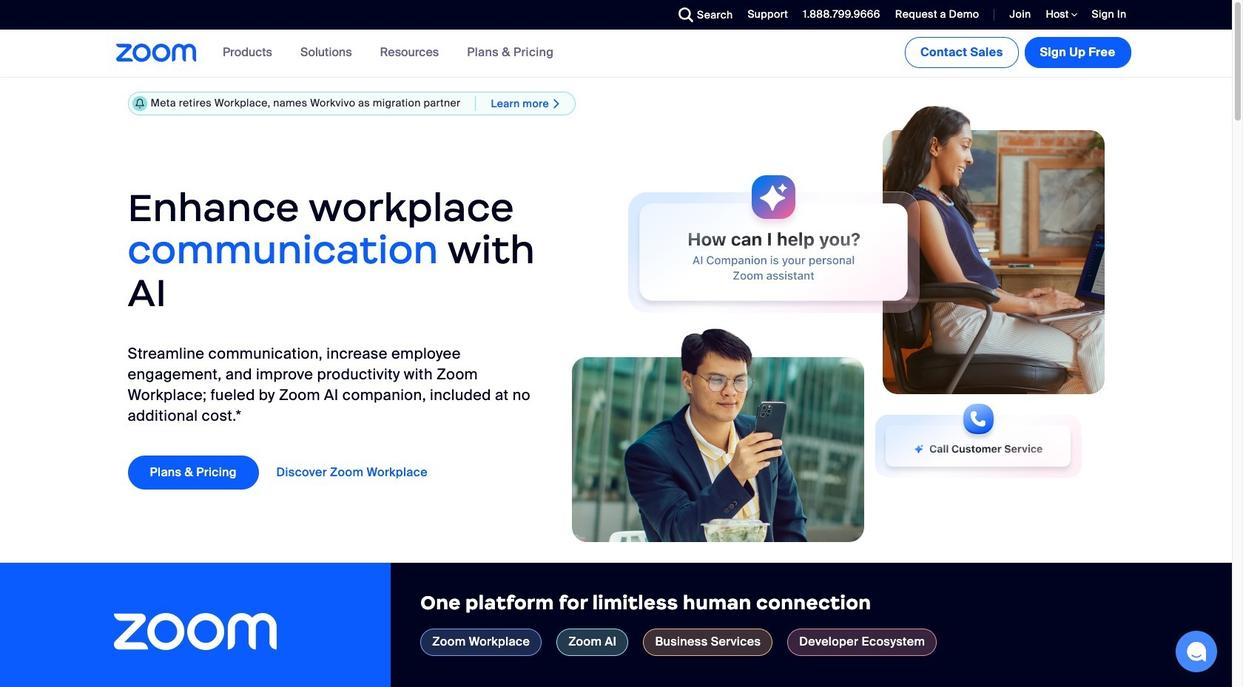 Task type: describe. For each thing, give the bounding box(es) containing it.
product information navigation
[[197, 30, 565, 77]]

0 vertical spatial zoom interface icon image
[[628, 175, 920, 313]]

zoom unified communication platform image
[[114, 614, 277, 651]]

zoom ai tab
[[557, 629, 629, 656]]

developer ecosystem tab
[[788, 629, 938, 656]]



Task type: locate. For each thing, give the bounding box(es) containing it.
main content
[[0, 30, 1233, 688]]

zoom interface icon image
[[628, 175, 920, 313], [875, 404, 1082, 478]]

open chat image
[[1187, 642, 1208, 663]]

zoom workplace tab
[[421, 629, 542, 656]]

right image
[[549, 97, 565, 110]]

customer experience tab
[[644, 629, 773, 656]]

banner
[[98, 30, 1135, 77]]

1 vertical spatial zoom interface icon image
[[875, 404, 1082, 478]]

meetings navigation
[[903, 30, 1135, 71]]

tab list
[[421, 629, 1203, 664]]

zoom logo image
[[116, 44, 197, 62]]



Task type: vqa. For each thing, say whether or not it's contained in the screenshot.
application
no



